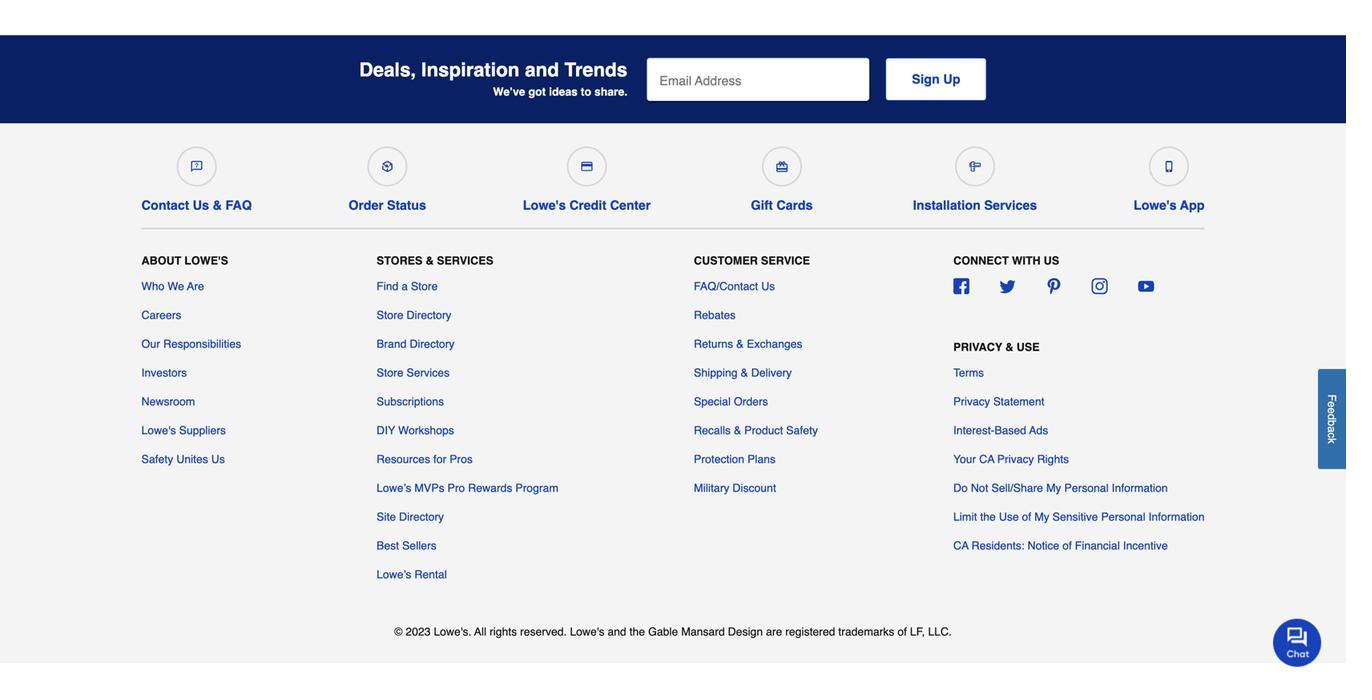 Task type: locate. For each thing, give the bounding box(es) containing it.
0 vertical spatial us
[[193, 198, 209, 213]]

0 vertical spatial privacy
[[953, 341, 1002, 354]]

1 vertical spatial safety
[[141, 453, 173, 466]]

0 vertical spatial safety
[[786, 424, 818, 437]]

1 vertical spatial my
[[1035, 511, 1049, 523]]

0 vertical spatial lowe's
[[377, 482, 411, 495]]

safety unites us link
[[141, 451, 225, 467]]

use up statement
[[1017, 341, 1040, 354]]

service
[[761, 254, 810, 267]]

installation services link
[[913, 140, 1037, 213]]

exchanges
[[747, 338, 802, 350]]

store up brand
[[377, 309, 403, 322]]

lowe's up site on the left of the page
[[377, 482, 411, 495]]

trademarks
[[838, 626, 895, 638]]

0 horizontal spatial of
[[898, 626, 907, 638]]

lowe's mvps pro rewards program link
[[377, 480, 558, 496]]

1 lowe's from the top
[[377, 482, 411, 495]]

© 2023 lowe's. all rights reserved. lowe's and the gable mansard design are registered trademarks of lf, llc.
[[394, 626, 952, 638]]

of for my
[[1022, 511, 1031, 523]]

0 vertical spatial ca
[[979, 453, 995, 466]]

order
[[349, 198, 383, 213]]

& up statement
[[1005, 341, 1014, 354]]

workshops
[[398, 424, 454, 437]]

to
[[581, 85, 591, 98]]

customer
[[694, 254, 758, 267]]

1 vertical spatial information
[[1149, 511, 1205, 523]]

lowe's up "are"
[[184, 254, 228, 267]]

about
[[141, 254, 181, 267]]

lowe's left credit
[[523, 198, 566, 213]]

& right recalls
[[734, 424, 741, 437]]

up
[[943, 72, 960, 86]]

safety
[[786, 424, 818, 437], [141, 453, 173, 466]]

lowe's mvps pro rewards program
[[377, 482, 558, 495]]

sellers
[[402, 540, 437, 552]]

a right the find
[[402, 280, 408, 293]]

who we are link
[[141, 278, 204, 294]]

2 vertical spatial us
[[211, 453, 225, 466]]

0 horizontal spatial the
[[630, 626, 645, 638]]

directory down store directory link
[[410, 338, 455, 350]]

personal up limit the use of my sensitive personal information
[[1064, 482, 1109, 495]]

safety left unites
[[141, 453, 173, 466]]

lowe's down the best at the left bottom
[[377, 568, 411, 581]]

1 vertical spatial lowe's
[[377, 568, 411, 581]]

1 horizontal spatial of
[[1022, 511, 1031, 523]]

1 horizontal spatial the
[[980, 511, 996, 523]]

us for faq/contact
[[761, 280, 775, 293]]

lowe's rental
[[377, 568, 447, 581]]

orders
[[734, 395, 768, 408]]

based
[[995, 424, 1026, 437]]

military
[[694, 482, 729, 495]]

0 horizontal spatial a
[[402, 280, 408, 293]]

of left lf,
[[898, 626, 907, 638]]

0 vertical spatial use
[[1017, 341, 1040, 354]]

& right the "returns"
[[736, 338, 744, 350]]

& left faq
[[213, 198, 222, 213]]

newsroom
[[141, 395, 195, 408]]

use down sell/share
[[999, 511, 1019, 523]]

and up the got
[[525, 59, 559, 81]]

discount
[[733, 482, 776, 495]]

main content
[[130, 0, 1216, 35]]

1 vertical spatial of
[[1063, 540, 1072, 552]]

of
[[1022, 511, 1031, 523], [1063, 540, 1072, 552], [898, 626, 907, 638]]

gift card image
[[776, 161, 787, 172]]

contact
[[141, 198, 189, 213]]

store down stores & services
[[411, 280, 438, 293]]

ca down limit
[[953, 540, 969, 552]]

order status
[[349, 198, 426, 213]]

& left delivery
[[741, 366, 748, 379]]

of down sell/share
[[1022, 511, 1031, 523]]

lowe's.
[[434, 626, 471, 638]]

store down brand
[[377, 366, 403, 379]]

services for store services
[[407, 366, 450, 379]]

0 horizontal spatial us
[[193, 198, 209, 213]]

the inside limit the use of my sensitive personal information link
[[980, 511, 996, 523]]

and left gable at the bottom
[[608, 626, 626, 638]]

rewards
[[468, 482, 512, 495]]

Email Address email field
[[647, 58, 870, 101]]

0 horizontal spatial and
[[525, 59, 559, 81]]

twitter image
[[1000, 278, 1016, 294]]

instagram image
[[1092, 278, 1108, 294]]

site
[[377, 511, 396, 523]]

limit
[[953, 511, 977, 523]]

credit card image
[[581, 161, 592, 172]]

residents:
[[972, 540, 1025, 552]]

2 horizontal spatial of
[[1063, 540, 1072, 552]]

reserved.
[[520, 626, 567, 638]]

2 vertical spatial privacy
[[997, 453, 1034, 466]]

1 vertical spatial a
[[1326, 427, 1339, 433]]

facebook image
[[953, 278, 970, 294]]

ca right your
[[979, 453, 995, 466]]

store for directory
[[377, 309, 403, 322]]

protection
[[694, 453, 744, 466]]

chat invite button image
[[1273, 619, 1322, 667]]

faq/contact us
[[694, 280, 775, 293]]

services for installation services
[[984, 198, 1037, 213]]

best sellers link
[[377, 538, 437, 554]]

installation services
[[913, 198, 1037, 213]]

e up d
[[1326, 402, 1339, 408]]

0 vertical spatial services
[[984, 198, 1037, 213]]

privacy & use
[[953, 341, 1040, 354]]

we've
[[493, 85, 525, 98]]

privacy up sell/share
[[997, 453, 1034, 466]]

dimensions image
[[969, 161, 981, 172]]

lowe's rental link
[[377, 567, 447, 583]]

interest-based ads
[[953, 424, 1048, 437]]

personal up incentive
[[1101, 511, 1146, 523]]

1 vertical spatial directory
[[410, 338, 455, 350]]

cards
[[777, 198, 813, 213]]

& for privacy & use
[[1005, 341, 1014, 354]]

military discount link
[[694, 480, 776, 496]]

lowe's right reserved.
[[570, 626, 605, 638]]

rebates
[[694, 309, 736, 322]]

the right limit
[[980, 511, 996, 523]]

lowe's for lowe's app
[[1134, 198, 1177, 213]]

1 horizontal spatial us
[[211, 453, 225, 466]]

do not sell/share my personal information
[[953, 482, 1168, 495]]

site directory
[[377, 511, 444, 523]]

use
[[1017, 341, 1040, 354], [999, 511, 1019, 523]]

of right notice
[[1063, 540, 1072, 552]]

1 horizontal spatial safety
[[786, 424, 818, 437]]

installation
[[913, 198, 981, 213]]

of for financial
[[1063, 540, 1072, 552]]

my down rights
[[1046, 482, 1061, 495]]

us right unites
[[211, 453, 225, 466]]

lowe's left app
[[1134, 198, 1177, 213]]

1 vertical spatial ca
[[953, 540, 969, 552]]

use for &
[[1017, 341, 1040, 354]]

do not sell/share my personal information link
[[953, 480, 1168, 496]]

connect with us
[[953, 254, 1059, 267]]

1 vertical spatial privacy
[[953, 395, 990, 408]]

1 vertical spatial us
[[761, 280, 775, 293]]

2 vertical spatial store
[[377, 366, 403, 379]]

directory up sellers
[[399, 511, 444, 523]]

services up connect with us at the top right of the page
[[984, 198, 1037, 213]]

incentive
[[1123, 540, 1168, 552]]

us right contact
[[193, 198, 209, 213]]

privacy up terms link
[[953, 341, 1002, 354]]

us down customer service
[[761, 280, 775, 293]]

& right stores
[[426, 254, 434, 267]]

1 vertical spatial use
[[999, 511, 1019, 523]]

2 horizontal spatial us
[[761, 280, 775, 293]]

services down "brand directory"
[[407, 366, 450, 379]]

c
[[1326, 433, 1339, 439]]

shipping
[[694, 366, 738, 379]]

1 horizontal spatial and
[[608, 626, 626, 638]]

terms link
[[953, 365, 984, 381]]

got
[[528, 85, 546, 98]]

1 horizontal spatial a
[[1326, 427, 1339, 433]]

a up k
[[1326, 427, 1339, 433]]

store directory link
[[377, 307, 451, 323]]

my up notice
[[1035, 511, 1049, 523]]

& inside 'link'
[[741, 366, 748, 379]]

product
[[744, 424, 783, 437]]

privacy for privacy statement
[[953, 395, 990, 408]]

use inside limit the use of my sensitive personal information link
[[999, 511, 1019, 523]]

2 vertical spatial services
[[407, 366, 450, 379]]

0 vertical spatial of
[[1022, 511, 1031, 523]]

1 horizontal spatial ca
[[979, 453, 995, 466]]

privacy inside "link"
[[997, 453, 1034, 466]]

& for returns & exchanges
[[736, 338, 744, 350]]

0 vertical spatial the
[[980, 511, 996, 523]]

e
[[1326, 402, 1339, 408], [1326, 408, 1339, 414]]

store services
[[377, 366, 450, 379]]

resources
[[377, 453, 430, 466]]

&
[[213, 198, 222, 213], [426, 254, 434, 267], [736, 338, 744, 350], [1005, 341, 1014, 354], [741, 366, 748, 379], [734, 424, 741, 437]]

sign up button
[[886, 58, 987, 101]]

1 vertical spatial services
[[437, 254, 493, 267]]

lowe's down the 'newsroom' link
[[141, 424, 176, 437]]

1 vertical spatial personal
[[1101, 511, 1146, 523]]

lowe's app link
[[1134, 140, 1205, 213]]

1 vertical spatial store
[[377, 309, 403, 322]]

directory for brand directory
[[410, 338, 455, 350]]

& for stores & services
[[426, 254, 434, 267]]

0 vertical spatial a
[[402, 280, 408, 293]]

information
[[1112, 482, 1168, 495], [1149, 511, 1205, 523]]

your
[[953, 453, 976, 466]]

llc.
[[928, 626, 952, 638]]

center
[[610, 198, 651, 213]]

0 vertical spatial information
[[1112, 482, 1168, 495]]

pinterest image
[[1046, 278, 1062, 294]]

2 vertical spatial directory
[[399, 511, 444, 523]]

1 vertical spatial and
[[608, 626, 626, 638]]

0 vertical spatial directory
[[407, 309, 451, 322]]

©
[[394, 626, 403, 638]]

0 vertical spatial personal
[[1064, 482, 1109, 495]]

the left gable at the bottom
[[630, 626, 645, 638]]

subscriptions link
[[377, 394, 444, 410]]

directory up "brand directory"
[[407, 309, 451, 322]]

mvps
[[414, 482, 444, 495]]

2 lowe's from the top
[[377, 568, 411, 581]]

0 vertical spatial and
[[525, 59, 559, 81]]

the
[[980, 511, 996, 523], [630, 626, 645, 638]]

youtube image
[[1138, 278, 1154, 294]]

services up find a store at the top
[[437, 254, 493, 267]]

privacy up interest-
[[953, 395, 990, 408]]

e up b
[[1326, 408, 1339, 414]]

safety right product
[[786, 424, 818, 437]]



Task type: vqa. For each thing, say whether or not it's contained in the screenshot.
size
no



Task type: describe. For each thing, give the bounding box(es) containing it.
2 e from the top
[[1326, 408, 1339, 414]]

sign
[[912, 72, 940, 86]]

inspiration
[[421, 59, 520, 81]]

sensitive
[[1053, 511, 1098, 523]]

connect
[[953, 254, 1009, 267]]

gift cards
[[751, 198, 813, 213]]

pickup image
[[382, 161, 393, 172]]

responsibilities
[[163, 338, 241, 350]]

k
[[1326, 439, 1339, 444]]

best
[[377, 540, 399, 552]]

0 horizontal spatial ca
[[953, 540, 969, 552]]

lowe's for lowe's rental
[[377, 568, 411, 581]]

best sellers
[[377, 540, 437, 552]]

diy
[[377, 424, 395, 437]]

2023
[[406, 626, 431, 638]]

mobile image
[[1164, 161, 1175, 172]]

d
[[1326, 414, 1339, 421]]

returns
[[694, 338, 733, 350]]

brand
[[377, 338, 407, 350]]

resources for pros link
[[377, 451, 473, 467]]

directory for store directory
[[407, 309, 451, 322]]

contact us & faq link
[[141, 140, 252, 213]]

gable
[[648, 626, 678, 638]]

subscriptions
[[377, 395, 444, 408]]

store services link
[[377, 365, 450, 381]]

are
[[187, 280, 204, 293]]

deals, inspiration and trends we've got ideas to share.
[[359, 59, 628, 98]]

mansard
[[681, 626, 725, 638]]

delivery
[[751, 366, 792, 379]]

recalls & product safety link
[[694, 423, 818, 439]]

find
[[377, 280, 398, 293]]

us
[[1044, 254, 1059, 267]]

0 horizontal spatial safety
[[141, 453, 173, 466]]

all
[[474, 626, 486, 638]]

2 vertical spatial of
[[898, 626, 907, 638]]

rental
[[414, 568, 447, 581]]

rights
[[1037, 453, 1069, 466]]

privacy statement link
[[953, 394, 1045, 410]]

customer service
[[694, 254, 810, 267]]

ideas
[[549, 85, 578, 98]]

financial
[[1075, 540, 1120, 552]]

ca inside "link"
[[979, 453, 995, 466]]

brand directory
[[377, 338, 455, 350]]

lowe's suppliers
[[141, 424, 226, 437]]

limit the use of my sensitive personal information link
[[953, 509, 1205, 525]]

sign up
[[912, 72, 960, 86]]

1 e from the top
[[1326, 402, 1339, 408]]

gift cards link
[[747, 140, 816, 213]]

f
[[1326, 395, 1339, 402]]

protection plans
[[694, 453, 776, 466]]

lowe's for lowe's credit center
[[523, 198, 566, 213]]

and inside deals, inspiration and trends we've got ideas to share.
[[525, 59, 559, 81]]

customer care image
[[191, 161, 202, 172]]

deals,
[[359, 59, 416, 81]]

diy workshops link
[[377, 423, 454, 439]]

store for services
[[377, 366, 403, 379]]

faq/contact
[[694, 280, 758, 293]]

careers link
[[141, 307, 181, 323]]

share.
[[594, 85, 628, 98]]

order status link
[[349, 140, 426, 213]]

store directory
[[377, 309, 451, 322]]

status
[[387, 198, 426, 213]]

f e e d b a c k button
[[1318, 370, 1346, 470]]

0 vertical spatial my
[[1046, 482, 1061, 495]]

& for recalls & product safety
[[734, 424, 741, 437]]

shipping & delivery link
[[694, 365, 792, 381]]

sign up form
[[647, 58, 987, 102]]

a inside button
[[1326, 427, 1339, 433]]

ads
[[1029, 424, 1048, 437]]

your ca privacy rights link
[[953, 451, 1069, 467]]

special orders link
[[694, 394, 768, 410]]

notice
[[1028, 540, 1059, 552]]

faq/contact us link
[[694, 278, 775, 294]]

contact us & faq
[[141, 198, 252, 213]]

lowe's app
[[1134, 198, 1205, 213]]

suppliers
[[179, 424, 226, 437]]

newsroom link
[[141, 394, 195, 410]]

design
[[728, 626, 763, 638]]

credit
[[569, 198, 607, 213]]

f e e d b a c k
[[1326, 395, 1339, 444]]

& for shipping & delivery
[[741, 366, 748, 379]]

special orders
[[694, 395, 768, 408]]

who
[[141, 280, 164, 293]]

do
[[953, 482, 968, 495]]

trends
[[564, 59, 628, 81]]

1 vertical spatial the
[[630, 626, 645, 638]]

our
[[141, 338, 160, 350]]

site directory link
[[377, 509, 444, 525]]

recalls & product safety
[[694, 424, 818, 437]]

b
[[1326, 421, 1339, 427]]

lowe's credit center
[[523, 198, 651, 213]]

who we are
[[141, 280, 204, 293]]

lowe's for lowe's suppliers
[[141, 424, 176, 437]]

gift
[[751, 198, 773, 213]]

0 vertical spatial store
[[411, 280, 438, 293]]

statement
[[993, 395, 1045, 408]]

special
[[694, 395, 731, 408]]

privacy for privacy & use
[[953, 341, 1002, 354]]

lowe's for lowe's mvps pro rewards program
[[377, 482, 411, 495]]

directory for site directory
[[399, 511, 444, 523]]

registered
[[785, 626, 835, 638]]

use for the
[[999, 511, 1019, 523]]

us for contact
[[193, 198, 209, 213]]



